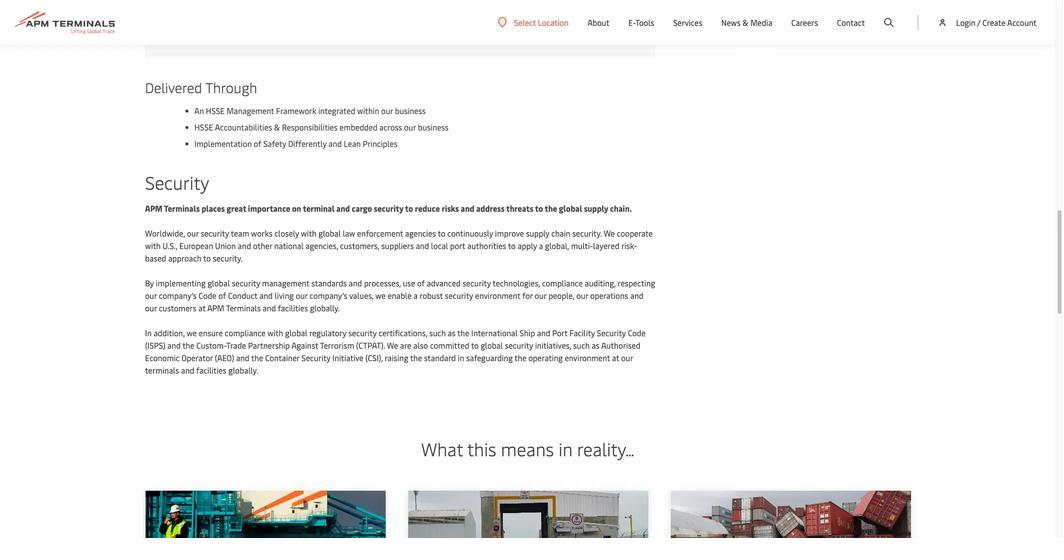 Task type: describe. For each thing, give the bounding box(es) containing it.
we inside by implementing global security management standards and processes, use of advanced security technologies, compliance auditing, respecting our company's code of conduct and living our company's values, we enable a robust security environment for our people, our operations and our customers at apm terminals and facilities globally.
[[375, 290, 386, 301]]

select location button
[[498, 17, 569, 28]]

chain.
[[610, 203, 632, 214]]

at inside by implementing global security management standards and processes, use of advanced security technologies, compliance auditing, respecting our company's code of conduct and living our company's values, we enable a robust security environment for our people, our operations and our customers at apm terminals and facilities globally.
[[198, 303, 206, 314]]

globally. inside by implementing global security management standards and processes, use of advanced security technologies, compliance auditing, respecting our company's code of conduct and living our company's values, we enable a robust security environment for our people, our operations and our customers at apm terminals and facilities globally.
[[310, 303, 340, 314]]

responsibilities
[[282, 122, 338, 133]]

multi-
[[571, 240, 593, 251]]

the down partnership on the bottom of the page
[[251, 352, 263, 363]]

we inside in addition, we ensure compliance with global regulatory security certifications, such as the international ship and port facility security code (isps) and the custom-trade partnership against terrorism (ctpat). we are also committed to global security initiatives, such as authorised economic operator (aeo) and the container security initiative (csi), raising the standard in safeguarding the operating environment at our terminals and facilities globally.
[[187, 327, 197, 338]]

european
[[179, 240, 213, 251]]

custom-
[[196, 340, 226, 351]]

select
[[514, 17, 536, 28]]

authorities
[[467, 240, 506, 251]]

technologies,
[[493, 278, 540, 289]]

safeguarding
[[466, 352, 513, 363]]

operating
[[528, 352, 563, 363]]

places
[[202, 203, 225, 214]]

in addition, we ensure compliance with global regulatory security certifications, such as the international ship and port facility security code (isps) and the custom-trade partnership against terrorism (ctpat). we are also committed to global security initiatives, such as authorised economic operator (aeo) and the container security initiative (csi), raising the standard in safeguarding the operating environment at our terminals and facilities globally.
[[145, 327, 646, 376]]

e-
[[628, 17, 635, 28]]

1 horizontal spatial security
[[301, 352, 331, 363]]

login
[[956, 17, 976, 28]]

standard
[[424, 352, 456, 363]]

a inside by implementing global security management standards and processes, use of advanced security technologies, compliance auditing, respecting our company's code of conduct and living our company's values, we enable a robust security environment for our people, our operations and our customers at apm terminals and facilities globally.
[[414, 290, 418, 301]]

la-our team image
[[145, 491, 385, 538]]

for
[[522, 290, 533, 301]]

1 company's from the left
[[159, 290, 197, 301]]

select location
[[514, 17, 569, 28]]

standards
[[311, 278, 347, 289]]

0 vertical spatial terminals
[[164, 203, 200, 214]]

compliance inside by implementing global security management standards and processes, use of advanced security technologies, compliance auditing, respecting our company's code of conduct and living our company's values, we enable a robust security environment for our people, our operations and our customers at apm terminals and facilities globally.
[[542, 278, 583, 289]]

agencies
[[405, 228, 436, 239]]

environment inside by implementing global security management standards and processes, use of advanced security technologies, compliance auditing, respecting our company's code of conduct and living our company's values, we enable a robust security environment for our people, our operations and our customers at apm terminals and facilities globally.
[[475, 290, 520, 301]]

compliance inside in addition, we ensure compliance with global regulatory security certifications, such as the international ship and port facility security code (isps) and the custom-trade partnership against terrorism (ctpat). we are also committed to global security initiatives, such as authorised economic operator (aeo) and the container security initiative (csi), raising the standard in safeguarding the operating environment at our terminals and facilities globally.
[[225, 327, 266, 338]]

other
[[253, 240, 272, 251]]

enforcement
[[357, 228, 403, 239]]

global inside by implementing global security management standards and processes, use of advanced security technologies, compliance auditing, respecting our company's code of conduct and living our company's values, we enable a robust security environment for our people, our operations and our customers at apm terminals and facilities globally.
[[208, 278, 230, 289]]

committed
[[430, 340, 469, 351]]

careers button
[[791, 0, 818, 45]]

worldwide, our security team works closely with global law enforcement agencies to continuously improve supply chain security. we cooperate with u.s., european union and other national agencies, customers, suppliers and local port authorities to apply a global, multi-layered risk- based approach to security.
[[145, 228, 653, 264]]

the up operator
[[182, 340, 194, 351]]

implementation
[[194, 138, 252, 149]]

account
[[1007, 17, 1037, 28]]

0 vertical spatial supply
[[584, 203, 608, 214]]

with inside in addition, we ensure compliance with global regulatory security certifications, such as the international ship and port facility security code (isps) and the custom-trade partnership against terrorism (ctpat). we are also committed to global security initiatives, such as authorised economic operator (aeo) and the container security initiative (csi), raising the standard in safeguarding the operating environment at our terminals and facilities globally.
[[268, 327, 283, 338]]

0 horizontal spatial security.
[[213, 253, 243, 264]]

0 horizontal spatial such
[[429, 327, 446, 338]]

1 vertical spatial security
[[597, 327, 626, 338]]

security down ship
[[505, 340, 533, 351]]

global,
[[545, 240, 569, 251]]

law
[[343, 228, 355, 239]]

improve
[[495, 228, 524, 239]]

security down advanced
[[445, 290, 473, 301]]

cargo
[[352, 203, 372, 214]]

management
[[262, 278, 309, 289]]

about
[[588, 17, 609, 28]]

differently
[[288, 138, 327, 149]]

chain
[[551, 228, 570, 239]]

create
[[983, 17, 1006, 28]]

trade
[[226, 340, 246, 351]]

location
[[538, 17, 569, 28]]

and down team
[[238, 240, 251, 251]]

login / create account
[[956, 17, 1037, 28]]

0 horizontal spatial security
[[145, 170, 209, 194]]

and left living
[[259, 290, 273, 301]]

and up values, on the left bottom of page
[[349, 278, 362, 289]]

code inside in addition, we ensure compliance with global regulatory security certifications, such as the international ship and port facility security code (isps) and the custom-trade partnership against terrorism (ctpat). we are also committed to global security initiatives, such as authorised economic operator (aeo) and the container security initiative (csi), raising the standard in safeguarding the operating environment at our terminals and facilities globally.
[[628, 327, 646, 338]]

we inside worldwide, our security team works closely with global law enforcement agencies to continuously improve supply chain security. we cooperate with u.s., european union and other national agencies, customers, suppliers and local port authorities to apply a global, multi-layered risk- based approach to security.
[[604, 228, 615, 239]]

media
[[750, 17, 772, 28]]

0 horizontal spatial &
[[274, 122, 280, 133]]

apm inside by implementing global security management standards and processes, use of advanced security technologies, compliance auditing, respecting our company's code of conduct and living our company's values, we enable a robust security environment for our people, our operations and our customers at apm terminals and facilities globally.
[[207, 303, 224, 314]]

code inside by implementing global security management standards and processes, use of advanced security technologies, compliance auditing, respecting our company's code of conduct and living our company's values, we enable a robust security environment for our people, our operations and our customers at apm terminals and facilities globally.
[[199, 290, 216, 301]]

what
[[421, 437, 463, 461]]

contact
[[837, 17, 865, 28]]

this
[[467, 437, 496, 461]]

raising
[[385, 352, 408, 363]]

apm terminals places great importance on terminal and cargo security to reduce risks and address threats to the global supply chain.
[[145, 203, 632, 214]]

contact button
[[837, 0, 865, 45]]

are
[[400, 340, 411, 351]]

1 vertical spatial such
[[573, 340, 590, 351]]

supply inside worldwide, our security team works closely with global law enforcement agencies to continuously improve supply chain security. we cooperate with u.s., european union and other national agencies, customers, suppliers and local port authorities to apply a global, multi-layered risk- based approach to security.
[[526, 228, 549, 239]]

security inside worldwide, our security team works closely with global law enforcement agencies to continuously improve supply chain security. we cooperate with u.s., european union and other national agencies, customers, suppliers and local port authorities to apply a global, multi-layered risk- based approach to security.
[[201, 228, 229, 239]]

worldwide,
[[145, 228, 185, 239]]

news & media button
[[721, 0, 772, 45]]

environment inside in addition, we ensure compliance with global regulatory security certifications, such as the international ship and port facility security code (isps) and the custom-trade partnership against terrorism (ctpat). we are also committed to global security initiatives, such as authorised economic operator (aeo) and the container security initiative (csi), raising the standard in safeguarding the operating environment at our terminals and facilities globally.
[[565, 352, 610, 363]]

1 vertical spatial as
[[592, 340, 600, 351]]

team
[[231, 228, 249, 239]]

in inside in addition, we ensure compliance with global regulatory security certifications, such as the international ship and port facility security code (isps) and the custom-trade partnership against terrorism (ctpat). we are also committed to global security initiatives, such as authorised economic operator (aeo) and the container security initiative (csi), raising the standard in safeguarding the operating environment at our terminals and facilities globally.
[[458, 352, 464, 363]]

1 vertical spatial of
[[417, 278, 425, 289]]

by
[[145, 278, 154, 289]]

framework
[[276, 105, 316, 116]]

tools
[[635, 17, 654, 28]]

implementing
[[156, 278, 206, 289]]

terrorism
[[320, 340, 354, 351]]

an hsse management framework integrated within our business
[[194, 105, 426, 116]]

to down improve
[[508, 240, 516, 251]]

living
[[275, 290, 294, 301]]

national
[[274, 240, 304, 251]]

security up enforcement at the top left of page
[[374, 203, 404, 214]]

operations
[[590, 290, 628, 301]]

and down living
[[263, 303, 276, 314]]

and down operator
[[181, 365, 194, 376]]

management
[[227, 105, 274, 116]]

(ctpat).
[[356, 340, 385, 351]]

threats
[[506, 203, 533, 214]]

and down agencies
[[416, 240, 429, 251]]

enable
[[388, 290, 412, 301]]

to left reduce
[[405, 203, 413, 214]]

risk-
[[621, 240, 637, 251]]

and left lean
[[329, 138, 342, 149]]

to down european
[[203, 253, 211, 264]]

careers
[[791, 17, 818, 28]]

cooperate
[[617, 228, 653, 239]]

conduct
[[228, 290, 258, 301]]

address
[[476, 203, 505, 214]]

global up chain on the top
[[559, 203, 582, 214]]

people,
[[548, 290, 574, 301]]



Task type: locate. For each thing, give the bounding box(es) containing it.
& inside dropdown button
[[743, 17, 749, 28]]

0 vertical spatial in
[[458, 352, 464, 363]]

and down trade
[[236, 352, 249, 363]]

in right the means
[[559, 437, 573, 461]]

such down facility
[[573, 340, 590, 351]]

layered
[[593, 240, 619, 251]]

0 horizontal spatial compliance
[[225, 327, 266, 338]]

respecting
[[618, 278, 655, 289]]

port
[[552, 327, 568, 338]]

0 horizontal spatial supply
[[526, 228, 549, 239]]

with up agencies, in the left top of the page
[[301, 228, 317, 239]]

business right "across" on the left top of page
[[418, 122, 449, 133]]

to up safeguarding
[[471, 340, 479, 351]]

0 vertical spatial security
[[145, 170, 209, 194]]

facilities inside by implementing global security management standards and processes, use of advanced security technologies, compliance auditing, respecting our company's code of conduct and living our company's values, we enable a robust security environment for our people, our operations and our customers at apm terminals and facilities globally.
[[278, 303, 308, 314]]

security. down the 'union'
[[213, 253, 243, 264]]

0 horizontal spatial facilities
[[196, 365, 226, 376]]

environment
[[475, 290, 520, 301], [565, 352, 610, 363]]

business
[[395, 105, 426, 116], [418, 122, 449, 133]]

0 vertical spatial code
[[199, 290, 216, 301]]

an
[[194, 105, 204, 116]]

news
[[721, 17, 741, 28]]

the up chain on the top
[[545, 203, 557, 214]]

1 horizontal spatial we
[[604, 228, 615, 239]]

& right news
[[743, 17, 749, 28]]

1 vertical spatial a
[[414, 290, 418, 301]]

and down addition,
[[167, 340, 181, 351]]

with up based in the top left of the page
[[145, 240, 161, 251]]

0 vertical spatial globally.
[[310, 303, 340, 314]]

services
[[673, 17, 702, 28]]

supply left chain.
[[584, 203, 608, 214]]

to up local
[[438, 228, 445, 239]]

1 vertical spatial we
[[187, 327, 197, 338]]

of right use
[[417, 278, 425, 289]]

at down authorised at the bottom of page
[[612, 352, 619, 363]]

security up the places
[[145, 170, 209, 194]]

use
[[403, 278, 415, 289]]

partnership
[[248, 340, 290, 351]]

1 vertical spatial compliance
[[225, 327, 266, 338]]

1 vertical spatial facilities
[[196, 365, 226, 376]]

of left safety
[[254, 138, 261, 149]]

about button
[[588, 0, 609, 45]]

220902 wind resilance tool image
[[670, 491, 911, 538]]

1 horizontal spatial supply
[[584, 203, 608, 214]]

1 horizontal spatial a
[[539, 240, 543, 251]]

port
[[450, 240, 465, 251]]

compliance up trade
[[225, 327, 266, 338]]

1 horizontal spatial security.
[[572, 228, 602, 239]]

0 horizontal spatial terminals
[[164, 203, 200, 214]]

at right 'customers'
[[198, 303, 206, 314]]

terminal
[[303, 203, 335, 214]]

global up against
[[285, 327, 307, 338]]

1 vertical spatial apm
[[207, 303, 224, 314]]

the
[[545, 203, 557, 214], [457, 327, 469, 338], [182, 340, 194, 351], [251, 352, 263, 363], [410, 352, 422, 363], [515, 352, 527, 363]]

to
[[405, 203, 413, 214], [535, 203, 543, 214], [438, 228, 445, 239], [508, 240, 516, 251], [203, 253, 211, 264], [471, 340, 479, 351]]

terminals
[[164, 203, 200, 214], [226, 303, 261, 314]]

& up safety
[[274, 122, 280, 133]]

security.
[[572, 228, 602, 239], [213, 253, 243, 264]]

works
[[251, 228, 273, 239]]

company's up 'customers'
[[159, 290, 197, 301]]

reduce
[[415, 203, 440, 214]]

compliance
[[542, 278, 583, 289], [225, 327, 266, 338]]

0 horizontal spatial company's
[[159, 290, 197, 301]]

1 vertical spatial code
[[628, 327, 646, 338]]

of left "conduct"
[[218, 290, 226, 301]]

addition,
[[154, 327, 185, 338]]

1 vertical spatial business
[[418, 122, 449, 133]]

1 horizontal spatial with
[[268, 327, 283, 338]]

importance
[[248, 203, 290, 214]]

security up authorised at the bottom of page
[[597, 327, 626, 338]]

1 vertical spatial with
[[145, 240, 161, 251]]

continuously
[[447, 228, 493, 239]]

0 vertical spatial apm
[[145, 203, 162, 214]]

as down facility
[[592, 340, 600, 351]]

environment down facility
[[565, 352, 610, 363]]

1 vertical spatial at
[[612, 352, 619, 363]]

0 vertical spatial we
[[604, 228, 615, 239]]

0 horizontal spatial a
[[414, 290, 418, 301]]

1 horizontal spatial we
[[375, 290, 386, 301]]

such up committed
[[429, 327, 446, 338]]

0 horizontal spatial of
[[218, 290, 226, 301]]

2 vertical spatial security
[[301, 352, 331, 363]]

a right apply
[[539, 240, 543, 251]]

in
[[145, 327, 152, 338]]

2 horizontal spatial with
[[301, 228, 317, 239]]

1 vertical spatial in
[[559, 437, 573, 461]]

integrated
[[318, 105, 355, 116]]

1 horizontal spatial globally.
[[310, 303, 340, 314]]

globally. up regulatory
[[310, 303, 340, 314]]

news & media
[[721, 17, 772, 28]]

(aeo)
[[215, 352, 234, 363]]

security
[[374, 203, 404, 214], [201, 228, 229, 239], [232, 278, 260, 289], [463, 278, 491, 289], [445, 290, 473, 301], [348, 327, 377, 338], [505, 340, 533, 351]]

security. up multi-
[[572, 228, 602, 239]]

what this means in reality…
[[421, 437, 635, 461]]

1 horizontal spatial code
[[628, 327, 646, 338]]

globally. down (aeo)
[[228, 365, 258, 376]]

of
[[254, 138, 261, 149], [417, 278, 425, 289], [218, 290, 226, 301]]

code up authorised at the bottom of page
[[628, 327, 646, 338]]

0 vertical spatial of
[[254, 138, 261, 149]]

business for an hsse management framework integrated within our business
[[395, 105, 426, 116]]

global inside worldwide, our security team works closely with global law enforcement agencies to continuously improve supply chain security. we cooperate with u.s., european union and other national agencies, customers, suppliers and local port authorities to apply a global, multi-layered risk- based approach to security.
[[318, 228, 341, 239]]

safety
[[263, 138, 286, 149]]

operator
[[182, 352, 213, 363]]

customers
[[159, 303, 196, 314]]

0 vertical spatial hsse
[[206, 105, 225, 116]]

as
[[448, 327, 456, 338], [592, 340, 600, 351]]

business up "across" on the left top of page
[[395, 105, 426, 116]]

1 horizontal spatial apm
[[207, 303, 224, 314]]

0 horizontal spatial globally.
[[228, 365, 258, 376]]

0 vertical spatial with
[[301, 228, 317, 239]]

1 vertical spatial supply
[[526, 228, 549, 239]]

in down committed
[[458, 352, 464, 363]]

ensure
[[199, 327, 223, 338]]

1 vertical spatial terminals
[[226, 303, 261, 314]]

apm up "worldwide,"
[[145, 203, 162, 214]]

facilities inside in addition, we ensure compliance with global regulatory security certifications, such as the international ship and port facility security code (isps) and the custom-trade partnership against terrorism (ctpat). we are also committed to global security initiatives, such as authorised economic operator (aeo) and the container security initiative (csi), raising the standard in safeguarding the operating environment at our terminals and facilities globally.
[[196, 365, 226, 376]]

a
[[539, 240, 543, 251], [414, 290, 418, 301]]

0 vertical spatial a
[[539, 240, 543, 251]]

2 vertical spatial with
[[268, 327, 283, 338]]

we down processes,
[[375, 290, 386, 301]]

and right risks
[[461, 203, 474, 214]]

scanner moin 2023 image
[[408, 491, 648, 538]]

global up "conduct"
[[208, 278, 230, 289]]

security right advanced
[[463, 278, 491, 289]]

implementation of safety differently and lean principles
[[194, 138, 398, 149]]

we up layered
[[604, 228, 615, 239]]

the down "also"
[[410, 352, 422, 363]]

apm up ensure
[[207, 303, 224, 314]]

1 vertical spatial environment
[[565, 352, 610, 363]]

customers,
[[340, 240, 379, 251]]

global up agencies, in the left top of the page
[[318, 228, 341, 239]]

1 horizontal spatial in
[[559, 437, 573, 461]]

1 horizontal spatial &
[[743, 17, 749, 28]]

0 horizontal spatial as
[[448, 327, 456, 338]]

security up (ctpat).
[[348, 327, 377, 338]]

accountabilities
[[215, 122, 272, 133]]

auditing,
[[585, 278, 616, 289]]

to right threats
[[535, 203, 543, 214]]

terminals
[[145, 365, 179, 376]]

principles
[[363, 138, 398, 149]]

we
[[375, 290, 386, 301], [187, 327, 197, 338]]

0 vertical spatial compliance
[[542, 278, 583, 289]]

company's down standards
[[310, 290, 347, 301]]

we
[[604, 228, 615, 239], [387, 340, 398, 351]]

we up raising
[[387, 340, 398, 351]]

0 horizontal spatial in
[[458, 352, 464, 363]]

1 vertical spatial &
[[274, 122, 280, 133]]

and left cargo
[[336, 203, 350, 214]]

0 vertical spatial &
[[743, 17, 749, 28]]

also
[[413, 340, 428, 351]]

apm
[[145, 203, 162, 214], [207, 303, 224, 314]]

1 horizontal spatial as
[[592, 340, 600, 351]]

1 vertical spatial security.
[[213, 253, 243, 264]]

1 horizontal spatial of
[[254, 138, 261, 149]]

0 vertical spatial as
[[448, 327, 456, 338]]

we inside in addition, we ensure compliance with global regulatory security certifications, such as the international ship and port facility security code (isps) and the custom-trade partnership against terrorism (ctpat). we are also committed to global security initiatives, such as authorised economic operator (aeo) and the container security initiative (csi), raising the standard in safeguarding the operating environment at our terminals and facilities globally.
[[387, 340, 398, 351]]

2 horizontal spatial security
[[597, 327, 626, 338]]

1 horizontal spatial facilities
[[278, 303, 308, 314]]

0 horizontal spatial we
[[387, 340, 398, 351]]

to inside in addition, we ensure compliance with global regulatory security certifications, such as the international ship and port facility security code (isps) and the custom-trade partnership against terrorism (ctpat). we are also committed to global security initiatives, such as authorised economic operator (aeo) and the container security initiative (csi), raising the standard in safeguarding the operating environment at our terminals and facilities globally.
[[471, 340, 479, 351]]

hsse right an
[[206, 105, 225, 116]]

a inside worldwide, our security team works closely with global law enforcement agencies to continuously improve supply chain security. we cooperate with u.s., european union and other national agencies, customers, suppliers and local port authorities to apply a global, multi-layered risk- based approach to security.
[[539, 240, 543, 251]]

1 horizontal spatial company's
[[310, 290, 347, 301]]

reality…
[[577, 437, 635, 461]]

0 horizontal spatial we
[[187, 327, 197, 338]]

facilities down (aeo)
[[196, 365, 226, 376]]

0 vertical spatial such
[[429, 327, 446, 338]]

container
[[265, 352, 300, 363]]

business for hsse accountabilities & responsibilities embedded across our business
[[418, 122, 449, 133]]

with up partnership on the bottom of the page
[[268, 327, 283, 338]]

2 company's from the left
[[310, 290, 347, 301]]

0 vertical spatial security.
[[572, 228, 602, 239]]

0 horizontal spatial at
[[198, 303, 206, 314]]

1 vertical spatial we
[[387, 340, 398, 351]]

and down "respecting"
[[630, 290, 644, 301]]

our inside in addition, we ensure compliance with global regulatory security certifications, such as the international ship and port facility security code (isps) and the custom-trade partnership against terrorism (ctpat). we are also committed to global security initiatives, such as authorised economic operator (aeo) and the container security initiative (csi), raising the standard in safeguarding the operating environment at our terminals and facilities globally.
[[621, 352, 633, 363]]

suppliers
[[381, 240, 414, 251]]

risks
[[442, 203, 459, 214]]

e-tools
[[628, 17, 654, 28]]

hsse
[[206, 105, 225, 116], [194, 122, 213, 133]]

facility
[[570, 327, 595, 338]]

advanced
[[427, 278, 461, 289]]

1 horizontal spatial environment
[[565, 352, 610, 363]]

1 horizontal spatial at
[[612, 352, 619, 363]]

values,
[[349, 290, 374, 301]]

1 horizontal spatial terminals
[[226, 303, 261, 314]]

we left ensure
[[187, 327, 197, 338]]

global up safeguarding
[[481, 340, 503, 351]]

through
[[205, 78, 257, 97]]

our inside worldwide, our security team works closely with global law enforcement agencies to continuously improve supply chain security. we cooperate with u.s., european union and other national agencies, customers, suppliers and local port authorities to apply a global, multi-layered risk- based approach to security.
[[187, 228, 199, 239]]

0 vertical spatial at
[[198, 303, 206, 314]]

terminals up "worldwide,"
[[164, 203, 200, 214]]

our
[[381, 105, 393, 116], [404, 122, 416, 133], [187, 228, 199, 239], [145, 290, 157, 301], [296, 290, 308, 301], [535, 290, 547, 301], [576, 290, 588, 301], [145, 303, 157, 314], [621, 352, 633, 363]]

across
[[379, 122, 402, 133]]

globally. inside in addition, we ensure compliance with global regulatory security certifications, such as the international ship and port facility security code (isps) and the custom-trade partnership against terrorism (ctpat). we are also committed to global security initiatives, such as authorised economic operator (aeo) and the container security initiative (csi), raising the standard in safeguarding the operating environment at our terminals and facilities globally.
[[228, 365, 258, 376]]

compliance up people,
[[542, 278, 583, 289]]

0 horizontal spatial apm
[[145, 203, 162, 214]]

0 vertical spatial facilities
[[278, 303, 308, 314]]

local
[[431, 240, 448, 251]]

environment down technologies,
[[475, 290, 520, 301]]

0 vertical spatial business
[[395, 105, 426, 116]]

the left operating
[[515, 352, 527, 363]]

code down implementing
[[199, 290, 216, 301]]

0 vertical spatial environment
[[475, 290, 520, 301]]

2 vertical spatial of
[[218, 290, 226, 301]]

0 horizontal spatial code
[[199, 290, 216, 301]]

services button
[[673, 0, 702, 45]]

1 vertical spatial hsse
[[194, 122, 213, 133]]

terminals down "conduct"
[[226, 303, 261, 314]]

/
[[977, 17, 981, 28]]

as up committed
[[448, 327, 456, 338]]

1 vertical spatial globally.
[[228, 365, 258, 376]]

security up the 'union'
[[201, 228, 229, 239]]

regulatory
[[309, 327, 346, 338]]

within
[[357, 105, 379, 116]]

1 horizontal spatial such
[[573, 340, 590, 351]]

approach
[[168, 253, 201, 264]]

facilities down living
[[278, 303, 308, 314]]

the up committed
[[457, 327, 469, 338]]

security down against
[[301, 352, 331, 363]]

union
[[215, 240, 236, 251]]

0 horizontal spatial with
[[145, 240, 161, 251]]

great
[[227, 203, 246, 214]]

0 horizontal spatial environment
[[475, 290, 520, 301]]

security up "conduct"
[[232, 278, 260, 289]]

terminals inside by implementing global security management standards and processes, use of advanced security technologies, compliance auditing, respecting our company's code of conduct and living our company's values, we enable a robust security environment for our people, our operations and our customers at apm terminals and facilities globally.
[[226, 303, 261, 314]]

2 horizontal spatial of
[[417, 278, 425, 289]]

1 horizontal spatial compliance
[[542, 278, 583, 289]]

and up initiatives, at the bottom right of the page
[[537, 327, 550, 338]]

supply up apply
[[526, 228, 549, 239]]

against
[[292, 340, 318, 351]]

hsse down an
[[194, 122, 213, 133]]

delivered through
[[145, 78, 257, 97]]

at inside in addition, we ensure compliance with global regulatory security certifications, such as the international ship and port facility security code (isps) and the custom-trade partnership against terrorism (ctpat). we are also committed to global security initiatives, such as authorised economic operator (aeo) and the container security initiative (csi), raising the standard in safeguarding the operating environment at our terminals and facilities globally.
[[612, 352, 619, 363]]

0 vertical spatial we
[[375, 290, 386, 301]]

a down use
[[414, 290, 418, 301]]

&
[[743, 17, 749, 28], [274, 122, 280, 133]]



Task type: vqa. For each thing, say whether or not it's contained in the screenshot.
BOOST
no



